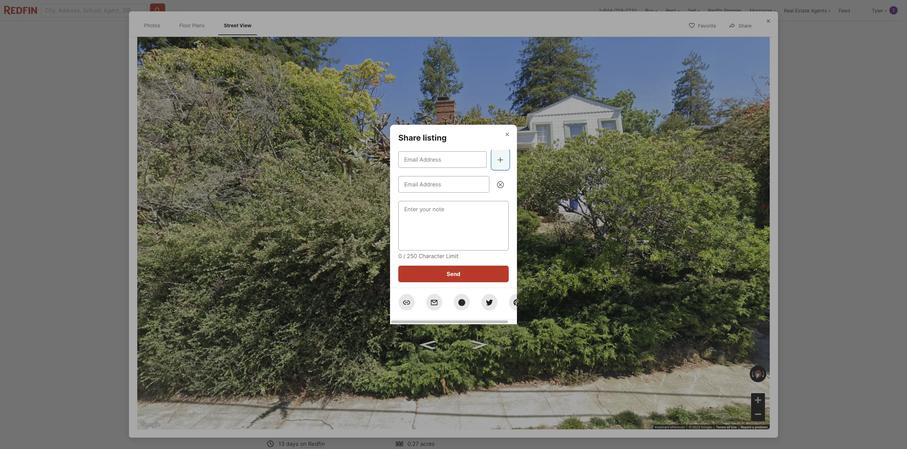 Task type: locate. For each thing, give the bounding box(es) containing it.
a
[[342, 334, 345, 340], [547, 386, 550, 393], [385, 397, 389, 404], [752, 426, 754, 429], [456, 430, 459, 437], [328, 446, 331, 449]]

for
[[363, 446, 370, 449]]

providing
[[330, 430, 354, 437]]

tab list containing feed
[[266, 21, 493, 39]]

0 vertical spatial cerrito
[[318, 241, 336, 248]]

1 horizontal spatial tour
[[592, 285, 601, 290]]

0 vertical spatial share
[[739, 23, 752, 29]]

0 horizontal spatial plans
[[192, 22, 205, 28]]

1 vertical spatial 94530
[[601, 327, 614, 333]]

sq
[[421, 268, 427, 275]]

nov down wednesday
[[543, 262, 552, 267]]

floor plans inside tab
[[179, 22, 205, 28]]

single
[[451, 397, 466, 404]]

comments
[[286, 295, 327, 305]]

the up kitchen.
[[491, 405, 499, 412]]

light
[[465, 405, 476, 412]]

user photo image
[[890, 6, 898, 14]]

1 vertical spatial an
[[502, 438, 509, 445]]

ask a question link
[[535, 386, 575, 393]]

0 vertical spatial street
[[224, 22, 239, 28]]

3 nov from the left
[[612, 262, 621, 267]]

0 horizontal spatial street view
[[224, 22, 252, 28]]

1 tab from the left
[[346, 22, 398, 39]]

floor plans
[[179, 22, 205, 28], [287, 204, 313, 210]]

1 horizontal spatial days
[[558, 334, 568, 339]]

photos tab
[[139, 17, 166, 34]]

,
[[308, 241, 310, 248], [336, 241, 337, 248]]

1 horizontal spatial to
[[425, 413, 430, 420]]

1 horizontal spatial floor
[[287, 204, 299, 210]]

closet
[[496, 422, 512, 429], [312, 430, 328, 437]]

27
[[579, 327, 584, 333]]

plans inside floor plans tab
[[192, 22, 205, 28]]

cerrito
[[318, 241, 336, 248], [341, 397, 359, 404]]

tour inside button
[[590, 307, 601, 314]]

an
[[579, 364, 585, 370], [502, 438, 509, 445]]

in inside option
[[553, 285, 556, 290]]

an left the offer
[[579, 364, 585, 370]]

1 horizontal spatial share
[[739, 23, 752, 29]]

tour right schedule
[[590, 307, 601, 314]]

tab list containing photos
[[137, 15, 264, 35]]

2 email address text field from the top
[[404, 180, 484, 189]]

1 inside 1 bath
[[391, 257, 394, 267]]

nov down thursday
[[578, 262, 586, 267]]

nov for 1
[[543, 262, 552, 267]]

7621 terrace dr, el cerrito, ca 94530 image
[[266, 40, 525, 220], [528, 40, 636, 129], [528, 131, 636, 220]]

you
[[289, 334, 297, 340], [294, 405, 303, 412], [306, 438, 315, 445]]

0 vertical spatial this
[[414, 397, 425, 404]]

1 nov from the left
[[543, 262, 552, 267]]

redfin premier button
[[704, 0, 746, 21]]

2 vertical spatial you
[[306, 438, 315, 445]]

0 vertical spatial email address text field
[[404, 156, 481, 164]]

street view tab
[[218, 17, 257, 34]]

el
[[311, 241, 316, 248], [335, 397, 339, 404]]

nov down the '3'
[[612, 262, 621, 267]]

adjacent
[[401, 413, 423, 420]]

0 vertical spatial tour
[[541, 228, 557, 238]]

tour inside option
[[542, 285, 552, 290]]

1 vertical spatial view
[[352, 204, 364, 210]]

0 horizontal spatial view
[[240, 22, 252, 28]]

1 horizontal spatial feed
[[839, 7, 850, 13]]

can left see
[[299, 334, 307, 340]]

redfin for redfin premier
[[708, 7, 723, 13]]

the right tours
[[620, 327, 626, 333]]

and down rare
[[445, 446, 455, 449]]

(925)
[[587, 386, 602, 393]]

Add a comment... text field
[[272, 316, 472, 324]]

floor plans inside button
[[287, 204, 313, 210]]

0 horizontal spatial tour
[[541, 228, 557, 238]]

in the last 30 days
[[544, 327, 627, 339]]

0 vertical spatial plans
[[192, 22, 205, 28]]

0 horizontal spatial 1
[[391, 257, 394, 267]]

kitchen.
[[482, 413, 503, 420]]

1 horizontal spatial tab list
[[266, 21, 493, 39]]

a right add
[[342, 334, 345, 340]]

welcomes
[[266, 405, 292, 412]]

this up soak
[[414, 397, 425, 404]]

2 horizontal spatial on
[[320, 446, 326, 449]]

, left ca
[[336, 241, 337, 248]]

google image
[[139, 421, 162, 430]]

feed link
[[274, 27, 299, 35]]

basement
[[266, 438, 292, 445]]

1 horizontal spatial street view
[[337, 204, 364, 210]]

thursday 2 nov
[[571, 243, 593, 267]]

tour via video chat option
[[578, 279, 636, 297]]

0 vertical spatial days
[[558, 334, 568, 339]]

large
[[390, 397, 403, 404], [393, 446, 406, 449]]

are
[[342, 422, 350, 429]]

0 horizontal spatial favorite button
[[522, 23, 562, 37]]

nov
[[543, 262, 552, 267], [578, 262, 586, 267], [612, 262, 621, 267]]

on down 'room,'
[[289, 422, 296, 429]]

large up opportunity.
[[390, 397, 403, 404]]

share for share
[[739, 23, 752, 29]]

1 vertical spatial street view
[[337, 204, 364, 210]]

a up 'find,'
[[456, 430, 459, 437]]

opportunity
[[280, 397, 311, 404]]

ask a question
[[535, 386, 575, 393]]

1 horizontal spatial plans
[[300, 204, 313, 210]]

1 vertical spatial tour
[[590, 307, 601, 314]]

you up "backyard"
[[306, 438, 315, 445]]

0 vertical spatial el
[[311, 241, 316, 248]]

2
[[579, 249, 585, 261], [361, 257, 366, 267]]

spacious
[[461, 430, 484, 437]]

$6,545
[[276, 269, 292, 275]]

redfin left premier
[[708, 7, 723, 13]]

0 horizontal spatial street
[[224, 22, 239, 28]]

friday
[[609, 243, 623, 249]]

759-
[[615, 7, 626, 13]]

94530 right tours
[[601, 327, 614, 333]]

can left shape
[[317, 438, 326, 445]]

share inside share button
[[739, 23, 752, 29]]

floor plans button
[[272, 200, 319, 214]]

tour left via
[[592, 285, 601, 290]]

1 down wednesday
[[545, 249, 550, 261]]

tour inside option
[[592, 285, 601, 290]]

, down active
[[308, 241, 310, 248]]

1 horizontal spatial el
[[335, 397, 339, 404]]

you down opportunity
[[294, 405, 303, 412]]

with down family
[[478, 405, 489, 412]]

redfin up last
[[544, 327, 556, 333]]

closet down second in the bottom left of the page
[[312, 430, 328, 437]]

to up bedrooms,
[[425, 413, 430, 420]]

list box
[[528, 279, 636, 297]]

0 vertical spatial 94530
[[348, 241, 365, 248]]

can
[[299, 334, 307, 340], [317, 438, 326, 445]]

1 vertical spatial to
[[345, 438, 350, 445]]

1 tour from the left
[[542, 285, 552, 290]]

floor right photos
[[179, 22, 191, 28]]

redfin inside button
[[708, 7, 723, 13]]

cerrito up potential
[[341, 397, 359, 404]]

can inside fixer opportunity in prime el cerrito hills with a large lot! this 2bd/1ba single family home welcomes you with boundless potential and opportunity. soak in the natural light with the bright living room, and entertain in the formal dining room adjacent to the well-appointed kitchen. situated on the second floor are two generously sized bedrooms, full bathroom, walk-in closet and hallway linen closet providing ample storage.       this home comes with a spacious unfinished basement that you can shape to your unique needs and lifestyle. a rare find, it also boasts an expansive backyard on a .27 acre lot for hosting large get-togethers and activities, or per
[[317, 438, 326, 445]]

1 vertical spatial email address text field
[[404, 180, 484, 189]]

rare
[[441, 438, 452, 445]]

go
[[528, 228, 539, 238]]

the
[[620, 327, 626, 333], [436, 405, 444, 412], [491, 405, 499, 412], [340, 413, 349, 420], [432, 413, 440, 420], [298, 422, 306, 429]]

Email Address text field
[[404, 156, 481, 164], [404, 180, 484, 189]]

nov for 3
[[612, 262, 621, 267]]

share button
[[723, 18, 758, 32]]

1 inside wednesday 1 nov
[[545, 249, 550, 261]]

redfin premier
[[708, 7, 742, 13]]

0 vertical spatial large
[[390, 397, 403, 404]]

el for ,
[[311, 241, 316, 248]]

1 vertical spatial el
[[335, 397, 339, 404]]

nov inside thursday 2 nov
[[578, 262, 586, 267]]

0 horizontal spatial floor
[[179, 22, 191, 28]]

days
[[558, 334, 568, 339], [286, 441, 299, 448]]

2 horizontal spatial nov
[[612, 262, 621, 267]]

1 vertical spatial plans
[[300, 204, 313, 210]]

0 vertical spatial this
[[559, 228, 573, 238]]

report a problem
[[741, 426, 768, 429]]

floor up for sale - active
[[287, 204, 299, 210]]

1 horizontal spatial nov
[[578, 262, 586, 267]]

days right 13
[[286, 441, 299, 448]]

0 horizontal spatial nov
[[543, 262, 552, 267]]

activities,
[[456, 446, 481, 449]]

0 vertical spatial you
[[289, 334, 297, 340]]

94530 right ca
[[348, 241, 365, 248]]

pre-
[[312, 269, 322, 275]]

1 horizontal spatial tour
[[590, 307, 601, 314]]

2 up beds
[[361, 257, 366, 267]]

view
[[240, 22, 252, 28], [352, 204, 364, 210]]

floor plans tab
[[174, 17, 210, 34]]

0 vertical spatial redfin
[[708, 7, 723, 13]]

0 horizontal spatial redfin
[[308, 441, 325, 448]]

1 vertical spatial can
[[317, 438, 326, 445]]

0 vertical spatial view
[[240, 22, 252, 28]]

terms of use link
[[716, 426, 737, 429]]

home up prime
[[308, 375, 330, 385]]

el inside fixer opportunity in prime el cerrito hills with a large lot! this 2bd/1ba single family home welcomes you with boundless potential and opportunity. soak in the natural light with the bright living room, and entertain in the formal dining room adjacent to the well-appointed kitchen. situated on the second floor are two generously sized bedrooms, full bathroom, walk-in closet and hallway linen closet providing ample storage.       this home comes with a spacious unfinished basement that you can shape to your unique needs and lifestyle. a rare find, it also boasts an expansive backyard on a .27 acre lot for hosting large get-togethers and activities, or per
[[335, 397, 339, 404]]

submit search image
[[154, 7, 161, 14]]

you right only in the bottom of the page
[[289, 334, 297, 340]]

tour up wednesday
[[541, 228, 557, 238]]

1 horizontal spatial street
[[337, 204, 351, 210]]

plans inside 'floor plans' button
[[300, 204, 313, 210]]

433-
[[604, 386, 617, 393]]

2 nov from the left
[[578, 262, 586, 267]]

2 down thursday
[[579, 249, 585, 261]]

cerrito left ca
[[318, 241, 336, 248]]

terrace
[[280, 241, 301, 248]]

1 vertical spatial cerrito
[[341, 397, 359, 404]]

problem
[[755, 426, 768, 429]]

about this home
[[266, 375, 330, 385]]

bath
[[391, 268, 403, 275]]

0 vertical spatial street view
[[224, 22, 252, 28]]

None button
[[532, 239, 564, 272], [566, 240, 598, 271], [600, 240, 632, 271], [532, 239, 564, 272], [566, 240, 598, 271], [600, 240, 632, 271]]

for
[[272, 229, 282, 235]]

keyboard
[[655, 426, 669, 429]]

1 vertical spatial share
[[398, 133, 421, 143]]

start an offer button
[[528, 359, 636, 375]]

with right hills
[[373, 397, 384, 404]]

active link
[[300, 229, 317, 235]]

favorite button
[[683, 18, 722, 32], [522, 23, 562, 37]]

this up opportunity
[[292, 375, 307, 385]]

1 vertical spatial feed
[[288, 28, 299, 34]]

1 vertical spatial closet
[[312, 430, 328, 437]]

0 horizontal spatial this
[[292, 375, 307, 385]]

this down sized
[[396, 430, 407, 437]]

0 horizontal spatial this
[[396, 430, 407, 437]]

0 horizontal spatial an
[[502, 438, 509, 445]]

to up acre
[[345, 438, 350, 445]]

large down needs
[[393, 446, 406, 449]]

tour for tour via video chat
[[592, 285, 601, 290]]

1 horizontal spatial closet
[[496, 422, 512, 429]]

days inside in the last 30 days
[[558, 334, 568, 339]]

send button
[[398, 266, 509, 283]]

1 left 0
[[391, 257, 394, 267]]

0 horizontal spatial can
[[299, 334, 307, 340]]

0 horizontal spatial ,
[[308, 241, 310, 248]]

overview tab
[[307, 22, 346, 39]]

0 horizontal spatial feed
[[288, 28, 299, 34]]

1 vertical spatial redfin
[[544, 327, 556, 333]]

share listing dialog
[[129, 11, 778, 438], [390, 125, 525, 325]]

0 horizontal spatial floor plans
[[179, 22, 205, 28]]

Enter your note text field
[[404, 205, 503, 247]]

1 horizontal spatial cerrito
[[341, 397, 359, 404]]

tab
[[346, 22, 398, 39], [398, 22, 453, 39], [453, 22, 487, 39]]

a right report
[[752, 426, 754, 429]]

share inside share listing element
[[398, 133, 421, 143]]

share for share listing
[[398, 133, 421, 143]]

844-
[[603, 7, 615, 13]]

tour
[[542, 285, 552, 290], [592, 285, 601, 290]]

1 horizontal spatial view
[[352, 204, 364, 210]]

share left listing
[[398, 133, 421, 143]]

plans for tab list containing photos
[[192, 22, 205, 28]]

1 vertical spatial this
[[396, 430, 407, 437]]

schedule tour
[[563, 307, 601, 314]]

on down linen
[[300, 441, 307, 448]]

0 horizontal spatial 2
[[361, 257, 366, 267]]

0 horizontal spatial cerrito
[[318, 241, 336, 248]]

0 horizontal spatial share
[[398, 133, 421, 143]]

0 vertical spatial floor
[[179, 22, 191, 28]]

1 vertical spatial street
[[337, 204, 351, 210]]

in
[[553, 285, 556, 290], [597, 327, 600, 333], [615, 327, 619, 333], [312, 397, 317, 404], [429, 405, 434, 412], [334, 413, 339, 420], [490, 422, 494, 429]]

tab list
[[137, 15, 264, 35], [266, 21, 493, 39]]

nov inside friday 3 nov
[[612, 262, 621, 267]]

0 vertical spatial feed
[[839, 7, 850, 13]]

2 horizontal spatial redfin
[[708, 7, 723, 13]]

$899,000
[[266, 257, 305, 267]]

fixer opportunity in prime el cerrito hills with a large lot! this 2bd/1ba single family home welcomes you with boundless potential and opportunity. soak in the natural light with the bright living room, and entertain in the formal dining room adjacent to the well-appointed kitchen. situated on the second floor are two generously sized bedrooms, full bathroom, walk-in closet and hallway linen closet providing ample storage.       this home comes with a spacious unfinished basement that you can shape to your unique needs and lifestyle. a rare find, it also boasts an expansive backyard on a .27 acre lot for hosting large get-togethers and activities, or per
[[266, 397, 516, 449]]

this up thursday
[[559, 228, 573, 238]]

share down premier
[[739, 23, 752, 29]]

1 horizontal spatial 1
[[545, 249, 550, 261]]

bathroom,
[[447, 422, 474, 429]]

el up "boundless"
[[335, 397, 339, 404]]

1 horizontal spatial redfin
[[544, 327, 556, 333]]

1 horizontal spatial an
[[579, 364, 585, 370]]

0 horizontal spatial tab list
[[137, 15, 264, 35]]

tour
[[541, 228, 557, 238], [590, 307, 601, 314]]

on left .27
[[320, 446, 326, 449]]

nov inside wednesday 1 nov
[[543, 262, 552, 267]]

0.27
[[408, 441, 419, 448]]

favorite button for overview
[[522, 23, 562, 37]]

1 vertical spatial floor
[[287, 204, 299, 210]]

days down agents in the bottom right of the page
[[558, 334, 568, 339]]

1
[[545, 249, 550, 261], [391, 257, 394, 267]]

cerrito for hills
[[341, 397, 359, 404]]

natural
[[446, 405, 464, 412]]

redfin for redfin agents led 27 tours in 94530
[[544, 327, 556, 333]]

redfin down linen
[[308, 441, 325, 448]]

tour left person
[[542, 285, 552, 290]]

0 horizontal spatial tour
[[542, 285, 552, 290]]

an down the unfinished
[[502, 438, 509, 445]]

1 horizontal spatial can
[[317, 438, 326, 445]]

cerrito inside fixer opportunity in prime el cerrito hills with a large lot! this 2bd/1ba single family home welcomes you with boundless potential and opportunity. soak in the natural light with the bright living room, and entertain in the formal dining room adjacent to the well-appointed kitchen. situated on the second floor are two generously sized bedrooms, full bathroom, walk-in closet and hallway linen closet providing ample storage.       this home comes with a spacious unfinished basement that you can shape to your unique needs and lifestyle. a rare find, it also boasts an expansive backyard on a .27 acre lot for hosting large get-togethers and activities, or per
[[341, 397, 359, 404]]

closet up the unfinished
[[496, 422, 512, 429]]

1 horizontal spatial floor plans
[[287, 204, 313, 210]]

2 inside thursday 2 nov
[[579, 249, 585, 261]]

0 horizontal spatial days
[[286, 441, 299, 448]]

0 vertical spatial an
[[579, 364, 585, 370]]

1 email address text field from the top
[[404, 156, 481, 164]]

2 tour from the left
[[592, 285, 601, 290]]

active
[[300, 229, 317, 235]]

1 horizontal spatial favorite button
[[683, 18, 722, 32]]

1-844-759-7732 link
[[599, 7, 637, 13]]

el right dr
[[311, 241, 316, 248]]

0 vertical spatial to
[[425, 413, 430, 420]]

0 horizontal spatial 94530
[[348, 241, 365, 248]]

1 , from the left
[[308, 241, 310, 248]]

with up the 'entertain' at the bottom left of page
[[305, 405, 316, 412]]

save
[[493, 317, 506, 324]]

(925) 433-7479
[[587, 386, 631, 393]]

0 horizontal spatial to
[[345, 438, 350, 445]]

for sale - active
[[272, 229, 317, 235]]



Task type: describe. For each thing, give the bounding box(es) containing it.
wednesday
[[535, 243, 561, 249]]

7732
[[626, 7, 637, 13]]

feed inside button
[[839, 7, 850, 13]]

prime
[[318, 397, 333, 404]]

tab list for favorite button related to floor plans
[[137, 15, 264, 35]]

| add a search partner
[[329, 334, 381, 340]]

also
[[471, 438, 482, 445]]

favorite button for floor plans
[[683, 18, 722, 32]]

video
[[609, 285, 620, 290]]

tour for go
[[541, 228, 557, 238]]

it
[[466, 438, 470, 445]]

2 beds
[[361, 257, 374, 275]]

1 horizontal spatial favorite
[[698, 23, 716, 29]]

1 horizontal spatial 94530
[[601, 327, 614, 333]]

1 vertical spatial you
[[294, 405, 303, 412]]

lot
[[355, 446, 361, 449]]

1-844-759-7732
[[599, 7, 637, 13]]

backyard
[[294, 446, 318, 449]]

view inside button
[[352, 204, 364, 210]]

floor inside tab
[[179, 22, 191, 28]]

ample
[[356, 430, 371, 437]]

© 2023 google
[[689, 426, 712, 429]]

a left .27
[[328, 446, 331, 449]]

or
[[578, 346, 586, 353]]

next image
[[628, 250, 639, 261]]

terms of use
[[716, 426, 737, 429]]

street inside tab
[[224, 22, 239, 28]]

ft
[[429, 268, 434, 275]]

sale
[[283, 229, 295, 235]]

2bd/1ba
[[427, 397, 449, 404]]

/mo
[[292, 269, 301, 275]]

floor inside button
[[287, 204, 299, 210]]

google
[[701, 426, 712, 429]]

list box containing tour in person
[[528, 279, 636, 297]]

share listing dialog containing share listing
[[390, 125, 525, 325]]

floor plans for 'floor plans' button at the left top of the page
[[287, 204, 313, 210]]

find,
[[453, 438, 465, 445]]

your
[[266, 295, 284, 305]]

dr
[[302, 241, 308, 248]]

street view inside tab
[[224, 22, 252, 28]]

$899,000 est. $6,545 /mo get pre-approved
[[266, 257, 344, 275]]

tour via video chat
[[592, 285, 630, 290]]

room
[[386, 413, 399, 420]]

use
[[731, 426, 737, 429]]

el for prime
[[335, 397, 339, 404]]

City, Address, School, Agent, ZIP search field
[[41, 3, 147, 17]]

listing
[[423, 133, 447, 143]]

0 vertical spatial closet
[[496, 422, 512, 429]]

(925) 433-7479 link
[[587, 386, 631, 393]]

with up rare
[[443, 430, 454, 437]]

character
[[419, 253, 445, 260]]

2023
[[693, 426, 700, 429]]

0 horizontal spatial closet
[[312, 430, 328, 437]]

home up kitchen.
[[485, 397, 499, 404]]

0 horizontal spatial on
[[289, 422, 296, 429]]

250
[[407, 253, 417, 260]]

a right ask at the bottom of the page
[[547, 386, 550, 393]]

home down bedrooms,
[[408, 430, 423, 437]]

entertain
[[309, 413, 333, 420]]

an inside button
[[579, 364, 585, 370]]

of
[[727, 426, 730, 429]]

person
[[557, 285, 571, 290]]

tour for tour in person
[[542, 285, 552, 290]]

ca
[[339, 241, 346, 248]]

share listing dialog containing photos
[[129, 11, 778, 438]]

schedule tour button
[[528, 302, 636, 319]]

and up get-
[[401, 438, 411, 445]]

hosting
[[372, 446, 391, 449]]

see
[[308, 334, 316, 340]]

map entry image
[[471, 228, 517, 274]]

an inside fixer opportunity in prime el cerrito hills with a large lot! this 2bd/1ba single family home welcomes you with boundless potential and opportunity. soak in the natural light with the bright living room, and entertain in the formal dining room adjacent to the well-appointed kitchen. situated on the second floor are two generously sized bedrooms, full bathroom, walk-in closet and hallway linen closet providing ample storage.       this home comes with a spacious unfinished basement that you can shape to your unique needs and lifestyle. a rare find, it also boasts an expansive backyard on a .27 acre lot for hosting large get-togethers and activities, or per
[[502, 438, 509, 445]]

1 vertical spatial large
[[393, 446, 406, 449]]

walk-
[[476, 422, 490, 429]]

overview
[[315, 28, 338, 34]]

get pre-approved link
[[302, 269, 344, 275]]

2 inside '2 beds'
[[361, 257, 366, 267]]

and right 'room,'
[[298, 413, 308, 420]]

or
[[483, 446, 488, 449]]

and up dining
[[370, 405, 380, 412]]

generously
[[363, 422, 392, 429]]

plans for 'floor plans' button at the left top of the page
[[300, 204, 313, 210]]

chat
[[621, 285, 630, 290]]

1 vertical spatial days
[[286, 441, 299, 448]]

the up linen
[[298, 422, 306, 429]]

/
[[403, 253, 405, 260]]

partner
[[364, 334, 381, 340]]

37 photos
[[601, 204, 625, 210]]

30
[[552, 334, 557, 339]]

home up thursday
[[575, 228, 597, 238]]

hills
[[360, 397, 371, 404]]

3
[[613, 249, 619, 261]]

bright
[[501, 405, 516, 412]]

room,
[[281, 413, 296, 420]]

redfin agents led 27 tours in 94530
[[544, 327, 614, 333]]

1 horizontal spatial on
[[300, 441, 307, 448]]

7621 terrace dr , el cerrito , ca 94530
[[266, 241, 365, 248]]

hallway
[[277, 430, 297, 437]]

togethers
[[418, 446, 443, 449]]

shape
[[328, 438, 343, 445]]

premier
[[724, 7, 742, 13]]

1 horizontal spatial this
[[414, 397, 425, 404]]

report
[[741, 426, 752, 429]]

cerrito for ,
[[318, 241, 336, 248]]

0 horizontal spatial favorite
[[538, 27, 556, 33]]

keyboard shortcuts
[[655, 426, 685, 429]]

start
[[564, 364, 578, 370]]

view inside tab
[[240, 22, 252, 28]]

street inside button
[[337, 204, 351, 210]]

the up full
[[432, 413, 440, 420]]

feed inside tab list
[[288, 28, 299, 34]]

on redfin link
[[300, 441, 325, 448]]

7621
[[266, 241, 279, 248]]

2 tab from the left
[[398, 22, 453, 39]]

about
[[266, 375, 290, 385]]

2 vertical spatial redfin
[[308, 441, 325, 448]]

.27
[[332, 446, 340, 449]]

limit
[[446, 253, 459, 260]]

and down situated
[[266, 430, 276, 437]]

opportunity.
[[382, 405, 413, 412]]

acres
[[420, 441, 435, 448]]

share listing element
[[398, 125, 455, 143]]

bedrooms,
[[408, 422, 436, 429]]

2 , from the left
[[336, 241, 337, 248]]

the up are
[[340, 413, 349, 420]]

3 tab from the left
[[453, 22, 487, 39]]

tour in person option
[[528, 279, 578, 297]]

wednesday 1 nov
[[535, 243, 561, 267]]

nov for 2
[[578, 262, 586, 267]]

question
[[551, 386, 575, 393]]

go tour this home
[[528, 228, 597, 238]]

in inside in the last 30 days
[[615, 327, 619, 333]]

shortcuts
[[670, 426, 685, 429]]

ask
[[535, 386, 545, 393]]

floor plans for tab list containing photos
[[179, 22, 205, 28]]

schedule
[[563, 307, 588, 314]]

your comments
[[266, 295, 327, 305]]

only you can see this.
[[277, 334, 327, 340]]

thursday
[[571, 243, 593, 249]]

unique
[[365, 438, 382, 445]]

linen
[[299, 430, 311, 437]]

37
[[601, 204, 607, 210]]

approved
[[322, 269, 344, 275]]

the inside in the last 30 days
[[620, 327, 626, 333]]

street view inside button
[[337, 204, 364, 210]]

a up opportunity.
[[385, 397, 389, 404]]

via
[[602, 285, 608, 290]]

the down 2bd/1ba
[[436, 405, 444, 412]]

this.
[[318, 334, 327, 340]]

add
[[332, 334, 341, 340]]

tab list for overview's favorite button
[[266, 21, 493, 39]]

tour for schedule
[[590, 307, 601, 314]]

storage.
[[373, 430, 394, 437]]



Task type: vqa. For each thing, say whether or not it's contained in the screenshot.
bottom Public,
no



